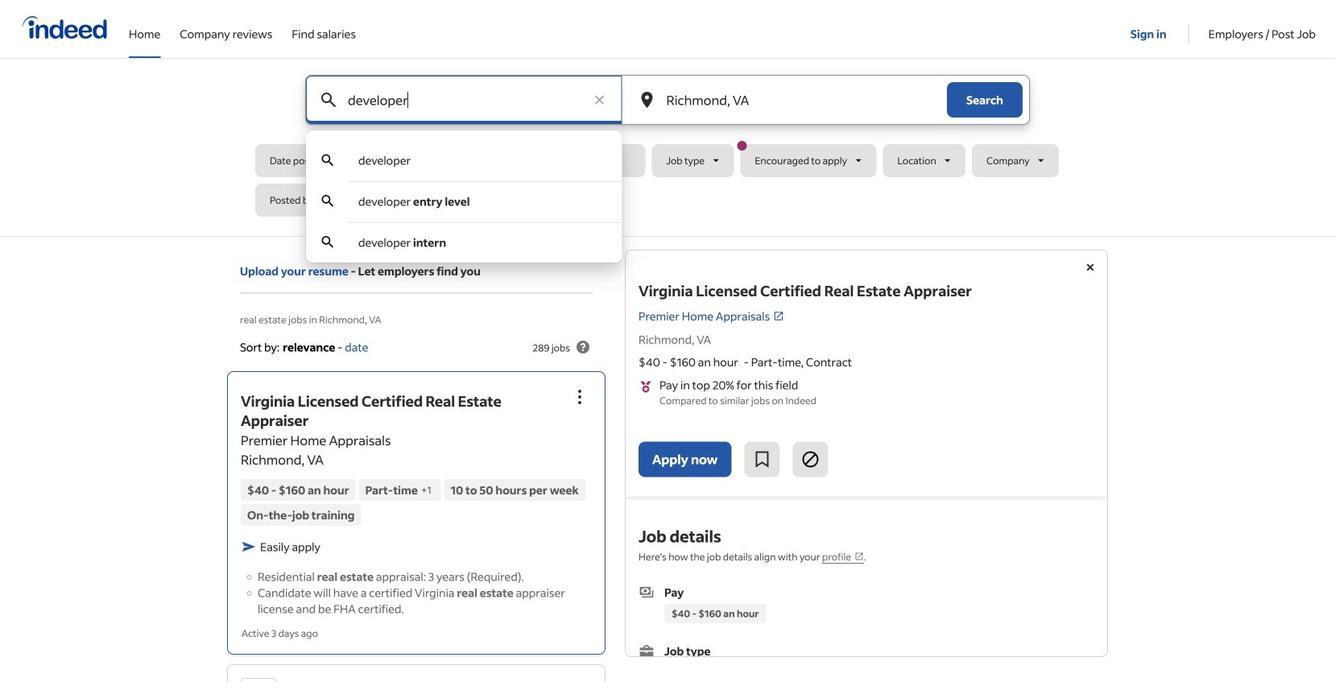 Task type: locate. For each thing, give the bounding box(es) containing it.
clear what input image
[[591, 92, 608, 108]]

not interested image
[[801, 450, 820, 469]]

search suggestions list box
[[306, 140, 622, 263]]

Edit location text field
[[663, 76, 915, 124]]

None search field
[[255, 75, 1080, 263]]

save this job image
[[752, 450, 772, 469]]

job preferences (opens in a new window) image
[[854, 551, 864, 561]]

job actions for virginia licensed certified real estate appraiser is collapsed image
[[570, 387, 589, 407]]

search: Job title, keywords, or company text field
[[345, 76, 583, 124]]



Task type: describe. For each thing, give the bounding box(es) containing it.
close job details image
[[1081, 258, 1100, 277]]

help icon image
[[573, 337, 593, 357]]

developer element
[[358, 153, 411, 167]]

premier home appraisals (opens in a new tab) image
[[773, 310, 784, 322]]



Task type: vqa. For each thing, say whether or not it's contained in the screenshot.
3.9 out of 5 stars. Link to 936 reviews company ratings (opens in a new tab) image
no



